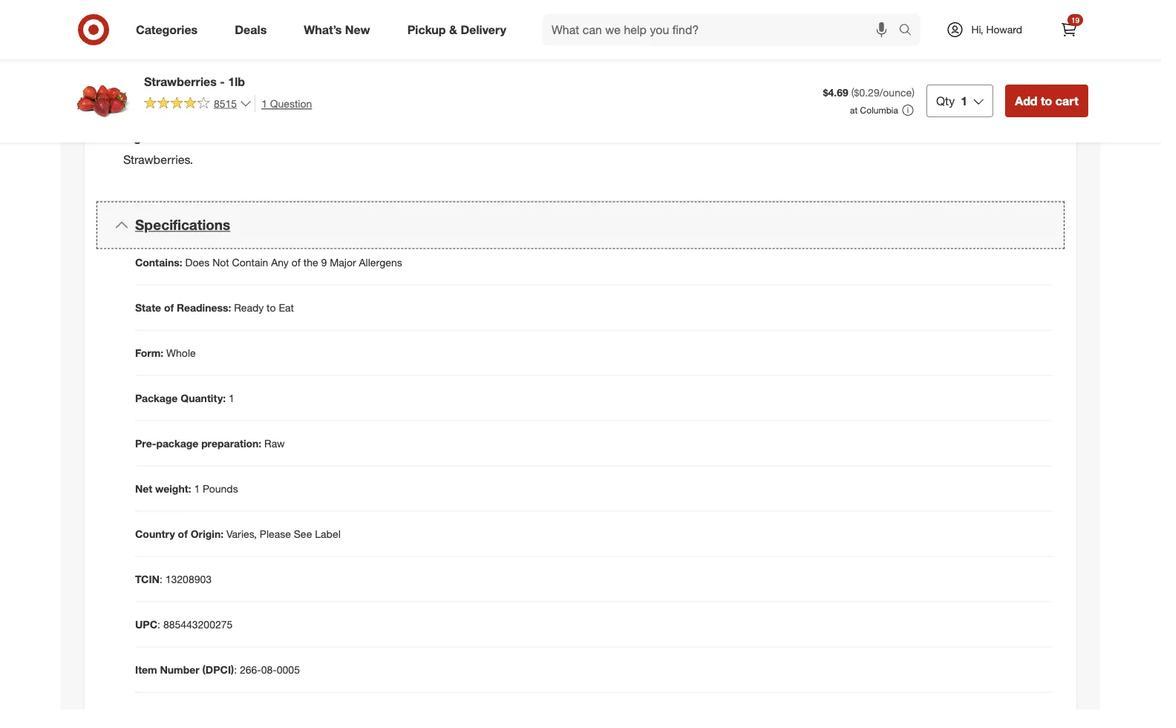 Task type: vqa. For each thing, say whether or not it's contained in the screenshot.
hot.
no



Task type: locate. For each thing, give the bounding box(es) containing it.
08-
[[261, 664, 277, 677]]

0 horizontal spatial packaging
[[150, 21, 199, 34]]

may
[[202, 21, 221, 34], [658, 41, 677, 54]]

upc
[[135, 618, 158, 631]]

13208903
[[165, 573, 212, 586]]

1 horizontal spatial may
[[658, 41, 677, 54]]

0 horizontal spatial vary
[[224, 21, 243, 34]]

add to cart
[[1016, 94, 1079, 108]]

preparation:
[[201, 437, 262, 450]]

0 horizontal spatial may
[[202, 21, 221, 34]]

vary left the location.
[[680, 41, 700, 54]]

1 horizontal spatial to
[[1041, 94, 1053, 108]]

1 question
[[262, 97, 312, 110]]

net
[[135, 482, 152, 495]]

pre-
[[135, 437, 156, 450]]

what's new link
[[291, 13, 389, 46]]

of left origin:
[[178, 528, 188, 541]]

to left eat
[[267, 301, 276, 314]]

0 horizontal spatial label
[[135, 92, 172, 109]]

delivery
[[461, 22, 507, 37]]

1 vertical spatial may
[[658, 41, 677, 54]]

0 vertical spatial to
[[1041, 94, 1053, 108]]

by for location.
[[702, 41, 714, 54]]

what's
[[304, 22, 342, 37]]

label inside label info dropdown button
[[135, 92, 172, 109]]

contains: does not contain any of the 9 major allergens
[[135, 256, 402, 269]]

1 vertical spatial vary
[[680, 41, 700, 54]]

1 vertical spatial to
[[267, 301, 276, 314]]

packaging may vary by location
[[150, 21, 297, 34]]

ingredients:
[[123, 131, 191, 145]]

to right add
[[1041, 94, 1053, 108]]

by left location on the left top of page
[[246, 21, 258, 34]]

howard
[[987, 23, 1023, 36]]

: left '266-'
[[234, 664, 237, 677]]

pickup & delivery link
[[395, 13, 525, 46]]

label right see
[[315, 528, 341, 541]]

0 horizontal spatial of
[[164, 301, 174, 314]]

1 vertical spatial label
[[315, 528, 341, 541]]

of right state
[[164, 301, 174, 314]]

item number (dpci) : 266-08-0005
[[135, 664, 300, 677]]

any
[[271, 256, 289, 269]]

of left "the"
[[292, 256, 301, 269]]

state of readiness: ready to eat
[[135, 301, 294, 314]]

qty 1
[[937, 94, 968, 108]]

label down strawberries
[[135, 92, 172, 109]]

specifications
[[135, 217, 230, 234]]

not
[[213, 256, 229, 269]]

1 horizontal spatial packaging
[[606, 41, 655, 54]]

1 horizontal spatial by
[[702, 41, 714, 54]]

266-
[[240, 664, 261, 677]]

0 vertical spatial by
[[246, 21, 258, 34]]

packaging
[[150, 21, 199, 34], [606, 41, 655, 54]]

0 horizontal spatial by
[[246, 21, 258, 34]]

1 vertical spatial by
[[702, 41, 714, 54]]

$0.29
[[855, 86, 880, 99]]

by left the location.
[[702, 41, 714, 54]]

vary
[[224, 21, 243, 34], [680, 41, 700, 54]]

packaging up strawberries
[[150, 21, 199, 34]]

pounds
[[203, 482, 238, 495]]

vary for location
[[224, 21, 243, 34]]

at columbia
[[851, 105, 899, 116]]

9
[[321, 256, 327, 269]]

1 horizontal spatial vary
[[680, 41, 700, 54]]

raw
[[264, 437, 285, 450]]

1 vertical spatial :
[[158, 618, 160, 631]]

allergens
[[359, 256, 402, 269]]

:
[[160, 573, 163, 586], [158, 618, 160, 631], [234, 664, 237, 677]]

$4.69
[[824, 86, 849, 99]]

ingredients: strawberries.
[[123, 131, 193, 167]]

1 vertical spatial packaging
[[606, 41, 655, 54]]

package
[[156, 437, 199, 450]]

0 vertical spatial vary
[[224, 21, 243, 34]]

1 left the question
[[262, 97, 267, 110]]

0 vertical spatial :
[[160, 573, 163, 586]]

0 vertical spatial may
[[202, 21, 221, 34]]

vary left location on the left top of page
[[224, 21, 243, 34]]

1 right the quantity:
[[229, 392, 235, 405]]

: left 13208903
[[160, 573, 163, 586]]

/ounce
[[880, 86, 912, 99]]

please
[[260, 528, 291, 541]]

may left the "deals"
[[202, 21, 221, 34]]

may left the location.
[[658, 41, 677, 54]]

1 vertical spatial of
[[164, 301, 174, 314]]

vary for location.
[[680, 41, 700, 54]]

packaging up label info dropdown button
[[606, 41, 655, 54]]

2 vertical spatial of
[[178, 528, 188, 541]]

label
[[135, 92, 172, 109], [315, 528, 341, 541]]

1 horizontal spatial label
[[315, 528, 341, 541]]

weight:
[[155, 482, 191, 495]]

2 horizontal spatial of
[[292, 256, 301, 269]]

may for location
[[202, 21, 221, 34]]

label info
[[135, 92, 201, 109]]

specifications button
[[97, 202, 1065, 249]]

-
[[220, 74, 225, 89]]

0 vertical spatial packaging
[[150, 21, 199, 34]]

categories link
[[123, 13, 216, 46]]

pickup
[[408, 22, 446, 37]]

: for upc
[[158, 618, 160, 631]]

country of origin: varies, please see label
[[135, 528, 341, 541]]

see
[[294, 528, 312, 541]]

to
[[1041, 94, 1053, 108], [267, 301, 276, 314]]

by
[[246, 21, 258, 34], [702, 41, 714, 54]]

1 horizontal spatial of
[[178, 528, 188, 541]]

tcin
[[135, 573, 160, 586]]

packaging for packaging may vary by location.
[[606, 41, 655, 54]]

packaging for packaging may vary by location
[[150, 21, 199, 34]]

quantity:
[[181, 392, 226, 405]]

varies,
[[227, 528, 257, 541]]

location
[[260, 21, 297, 34]]

0 vertical spatial label
[[135, 92, 172, 109]]

1
[[961, 94, 968, 108], [262, 97, 267, 110], [229, 392, 235, 405], [194, 482, 200, 495]]

: left 885443200275
[[158, 618, 160, 631]]

deals
[[235, 22, 267, 37]]

2 vertical spatial :
[[234, 664, 237, 677]]

1 left pounds
[[194, 482, 200, 495]]

: for tcin
[[160, 573, 163, 586]]



Task type: describe. For each thing, give the bounding box(es) containing it.
of for state of readiness: ready to eat
[[164, 301, 174, 314]]

new
[[345, 22, 370, 37]]

add
[[1016, 94, 1038, 108]]

(dpci)
[[202, 664, 234, 677]]

strawberries
[[144, 74, 217, 89]]

whole
[[166, 347, 196, 360]]

question
[[270, 97, 312, 110]]

upc : 885443200275
[[135, 618, 233, 631]]

0 horizontal spatial to
[[267, 301, 276, 314]]

package
[[135, 392, 178, 405]]

by for location
[[246, 21, 258, 34]]

what's new
[[304, 22, 370, 37]]

image of strawberries - 1lb image
[[73, 71, 132, 131]]

item
[[135, 664, 157, 677]]

hi, howard
[[972, 23, 1023, 36]]

$4.69 ( $0.29 /ounce )
[[824, 86, 915, 99]]

hi,
[[972, 23, 984, 36]]

to inside add to cart button
[[1041, 94, 1053, 108]]

state
[[135, 301, 161, 314]]

readiness:
[[177, 301, 231, 314]]

strawberries - 1lb
[[144, 74, 245, 89]]

country
[[135, 528, 175, 541]]

contains:
[[135, 256, 182, 269]]

What can we help you find? suggestions appear below search field
[[543, 13, 903, 46]]

net weight: 1 pounds
[[135, 482, 238, 495]]

pickup & delivery
[[408, 22, 507, 37]]

of for country of origin: varies, please see label
[[178, 528, 188, 541]]

packaging may vary by location.
[[606, 41, 756, 54]]

(
[[852, 86, 855, 99]]

location.
[[717, 41, 756, 54]]

may for location.
[[658, 41, 677, 54]]

major
[[330, 256, 356, 269]]

form:
[[135, 347, 164, 360]]

885443200275
[[163, 618, 233, 631]]

19
[[1072, 15, 1080, 25]]

strawberries.
[[123, 152, 193, 167]]

contain
[[232, 256, 268, 269]]

search
[[892, 24, 928, 38]]

origin:
[[191, 528, 224, 541]]

qty
[[937, 94, 955, 108]]

deals link
[[222, 13, 285, 46]]

cart
[[1056, 94, 1079, 108]]

tcin : 13208903
[[135, 573, 212, 586]]

number
[[160, 664, 200, 677]]

19 link
[[1053, 13, 1086, 46]]

eat
[[279, 301, 294, 314]]

0005
[[277, 664, 300, 677]]

)
[[912, 86, 915, 99]]

columbia
[[861, 105, 899, 116]]

1 question link
[[255, 95, 312, 112]]

package quantity: 1
[[135, 392, 235, 405]]

at
[[851, 105, 858, 116]]

8515 link
[[144, 95, 252, 113]]

categories
[[136, 22, 198, 37]]

1 right qty
[[961, 94, 968, 108]]

pre-package preparation: raw
[[135, 437, 285, 450]]

0 vertical spatial of
[[292, 256, 301, 269]]

1lb
[[228, 74, 245, 89]]

the
[[304, 256, 318, 269]]

label info button
[[97, 77, 1065, 125]]

8515
[[214, 97, 237, 110]]

form: whole
[[135, 347, 196, 360]]

&
[[449, 22, 458, 37]]

add to cart button
[[1006, 85, 1089, 117]]

search button
[[892, 13, 928, 49]]

info
[[176, 92, 201, 109]]

ready
[[234, 301, 264, 314]]



